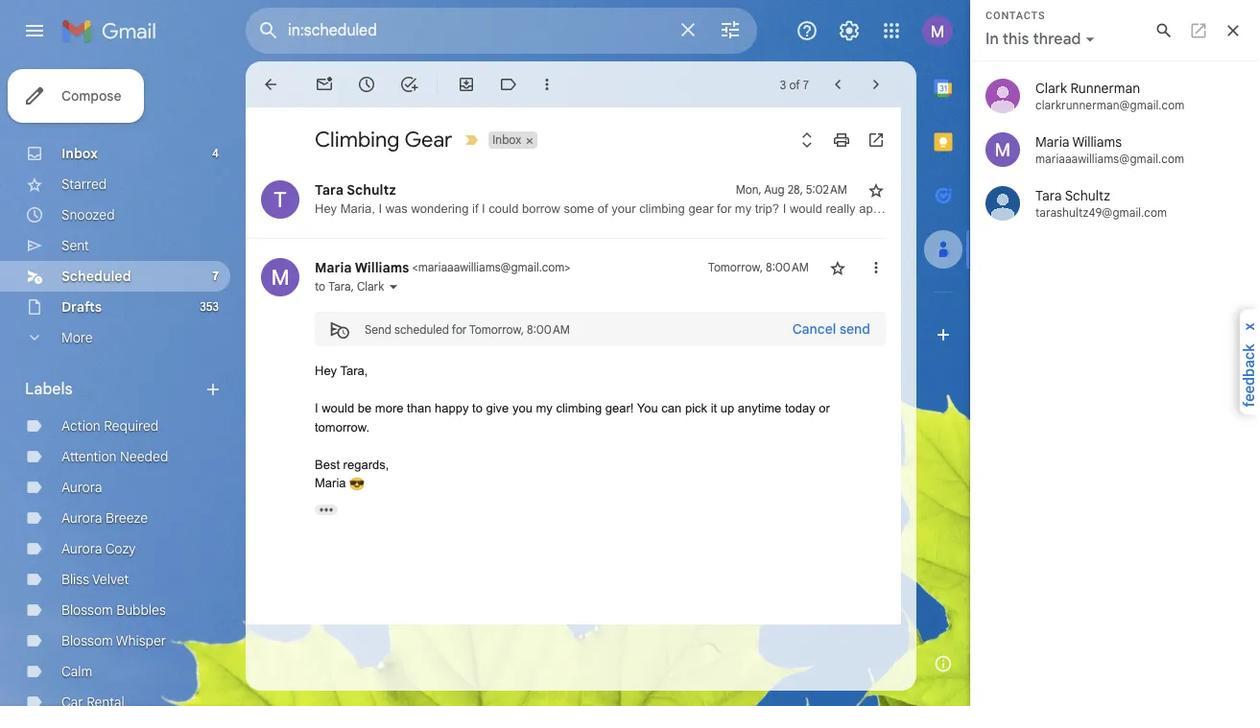 Task type: locate. For each thing, give the bounding box(es) containing it.
starred
[[61, 176, 107, 193]]

blossom bubbles
[[61, 602, 166, 619]]

0 horizontal spatial 7
[[212, 269, 219, 283]]

blossom down bliss velvet
[[61, 602, 113, 619]]

1 horizontal spatial to
[[472, 401, 483, 416]]

anytime
[[738, 401, 782, 416]]

not starred checkbox for mon, aug 28, 5:02 am
[[867, 180, 886, 200]]

0 horizontal spatial inbox
[[61, 145, 98, 162]]

velvet
[[92, 571, 129, 588]]

not starred checkbox for tomorrow, 8:00 am
[[828, 258, 847, 277]]

2 maria from the top
[[315, 476, 349, 490]]

1 horizontal spatial 8:00 am
[[766, 260, 809, 275]]

gear
[[405, 127, 452, 153]]

labels navigation
[[0, 61, 246, 706]]

climbing
[[556, 401, 602, 416]]

calm link
[[61, 663, 92, 680]]

0 vertical spatial maria
[[315, 259, 352, 276]]

Not starred checkbox
[[867, 180, 886, 200], [828, 258, 847, 277]]

maria down best
[[315, 476, 349, 490]]

4
[[212, 146, 219, 160]]

inbox for inbox button
[[493, 132, 521, 147]]

inbox up starred link
[[61, 145, 98, 162]]

tomorrow, inside cell
[[708, 260, 763, 275]]

1 vertical spatial 7
[[212, 269, 219, 283]]

1 horizontal spatial not starred checkbox
[[867, 180, 886, 200]]

attention
[[61, 448, 117, 466]]

tomorrow, 8:00 am cell
[[708, 258, 809, 277]]

<
[[412, 260, 418, 275]]

2 blossom from the top
[[61, 633, 113, 650]]

1 horizontal spatial inbox
[[493, 132, 521, 147]]

add to tasks image
[[399, 75, 418, 94]]

best regards,
[[315, 457, 389, 472]]

blossom bubbles link
[[61, 602, 166, 619]]

inbox inside button
[[493, 132, 521, 147]]

advanced search options image
[[711, 11, 750, 49]]

climbing
[[315, 127, 400, 153]]

than
[[407, 401, 431, 416]]

not starred checkbox right 5:02 am at the top right of the page
[[867, 180, 886, 200]]

to
[[315, 279, 325, 294], [472, 401, 483, 416]]

be
[[358, 401, 372, 416]]

3 aurora from the top
[[61, 540, 102, 558]]

5:02 am
[[806, 182, 847, 197]]

1 vertical spatial tomorrow,
[[469, 322, 524, 336]]

inbox link
[[61, 145, 98, 162]]

would
[[322, 401, 354, 416]]

1 vertical spatial blossom
[[61, 633, 113, 650]]

climbing gear
[[315, 127, 452, 153]]

side panel section
[[917, 61, 970, 691]]

3
[[780, 77, 786, 92]]

aurora down aurora link
[[61, 510, 102, 527]]

aurora cozy
[[61, 540, 136, 558]]

labels
[[25, 380, 73, 399]]

maria
[[315, 259, 352, 276], [315, 476, 349, 490]]

>
[[565, 260, 571, 275]]

0 vertical spatial to
[[315, 279, 325, 294]]

tab list
[[917, 61, 970, 637]]

aurora link
[[61, 479, 102, 496]]

3 of 7
[[780, 77, 809, 92]]

to left give
[[472, 401, 483, 416]]

😎 image
[[349, 477, 364, 492]]

today
[[785, 401, 816, 416]]

0 horizontal spatial not starred checkbox
[[828, 258, 847, 277]]

maria up tara at left
[[315, 259, 352, 276]]

aurora for aurora breeze
[[61, 510, 102, 527]]

8:00 am
[[766, 260, 809, 275], [527, 322, 570, 336]]

to inside i would be more than happy to give you my climbing gear! you can pick it up anytime today or tomorrow.
[[472, 401, 483, 416]]

1 blossom from the top
[[61, 602, 113, 619]]

tomorrow, down mon,
[[708, 260, 763, 275]]

i
[[315, 401, 318, 416]]

None search field
[[246, 8, 757, 54]]

action required
[[61, 418, 159, 435]]

attention needed
[[61, 448, 168, 466]]

aurora down attention
[[61, 479, 102, 496]]

not starred image
[[828, 258, 847, 277]]

scheduled link
[[61, 268, 131, 285]]

8:00 am left not starred icon
[[766, 260, 809, 275]]

cell
[[315, 200, 886, 218]]

7 up 353
[[212, 269, 219, 283]]

353
[[200, 299, 219, 314]]

0 vertical spatial 7
[[803, 77, 809, 92]]

0 vertical spatial 8:00 am
[[766, 260, 809, 275]]

blossom up calm link at the left
[[61, 633, 113, 650]]

1 maria from the top
[[315, 259, 352, 276]]

1 vertical spatial to
[[472, 401, 483, 416]]

to left tara at left
[[315, 279, 325, 294]]

1 vertical spatial aurora
[[61, 510, 102, 527]]

2 vertical spatial aurora
[[61, 540, 102, 558]]

blossom
[[61, 602, 113, 619], [61, 633, 113, 650]]

clark
[[357, 279, 384, 294]]

aurora up bliss
[[61, 540, 102, 558]]

1 vertical spatial 8:00 am
[[527, 322, 570, 336]]

1 vertical spatial maria
[[315, 476, 349, 490]]

0 horizontal spatial to
[[315, 279, 325, 294]]

inbox inside labels navigation
[[61, 145, 98, 162]]

2 aurora from the top
[[61, 510, 102, 527]]

drafts
[[61, 298, 102, 316]]

or
[[819, 401, 830, 416]]

inbox for inbox link
[[61, 145, 98, 162]]

blossom whisper
[[61, 633, 166, 650]]

0 vertical spatial aurora
[[61, 479, 102, 496]]

list
[[246, 161, 886, 544]]

1 vertical spatial not starred checkbox
[[828, 258, 847, 277]]

8:00 am down >
[[527, 322, 570, 336]]

tomorrow, right for
[[469, 322, 524, 336]]

0 vertical spatial blossom
[[61, 602, 113, 619]]

1 horizontal spatial tomorrow,
[[708, 260, 763, 275]]

gmail image
[[61, 12, 166, 50]]

1 aurora from the top
[[61, 479, 102, 496]]

0 vertical spatial tomorrow,
[[708, 260, 763, 275]]

williams
[[355, 259, 409, 276]]

maria for maria williams < mariaaawilliams@gmail.com >
[[315, 259, 352, 276]]

give
[[486, 401, 509, 416]]

i would be more than happy to give you my climbing gear! you can pick it up anytime today or tomorrow.
[[315, 401, 830, 434]]

tara
[[328, 279, 351, 294]]

7 right the of
[[803, 77, 809, 92]]

0 vertical spatial not starred checkbox
[[867, 180, 886, 200]]

tomorrow,
[[708, 260, 763, 275], [469, 322, 524, 336]]

whisper
[[116, 633, 166, 650]]

aurora
[[61, 479, 102, 496], [61, 510, 102, 527], [61, 540, 102, 558]]

of
[[789, 77, 800, 92]]

you
[[637, 401, 658, 416]]

bubbles
[[116, 602, 166, 619]]

inbox right the important according to google magic. switch
[[493, 132, 521, 147]]

inbox
[[493, 132, 521, 147], [61, 145, 98, 162]]

search mail image
[[251, 13, 286, 48]]

7
[[803, 77, 809, 92], [212, 269, 219, 283]]

for
[[452, 322, 467, 336]]

0 horizontal spatial 8:00 am
[[527, 322, 570, 336]]

back to scheduled image
[[261, 75, 280, 94]]

not starred checkbox up the cancel send
[[828, 258, 847, 277]]

mariaaawilliams@gmail.com
[[418, 260, 565, 275]]

maria for maria
[[315, 476, 349, 490]]



Task type: describe. For each thing, give the bounding box(es) containing it.
bliss
[[61, 571, 89, 588]]

action
[[61, 418, 101, 435]]

list containing maria williams
[[246, 161, 886, 544]]

labels heading
[[25, 380, 203, 399]]

scheduled
[[394, 322, 449, 336]]

cozy
[[105, 540, 136, 558]]

regards,
[[343, 457, 389, 472]]

gear!
[[605, 401, 634, 416]]

best
[[315, 457, 340, 472]]

bliss velvet link
[[61, 571, 129, 588]]

settings image
[[838, 19, 861, 42]]

0 horizontal spatial tomorrow,
[[469, 322, 524, 336]]

important according to google magic. switch
[[462, 131, 481, 150]]

my
[[536, 401, 553, 416]]

happy
[[435, 401, 469, 416]]

needed
[[120, 448, 168, 466]]

snooze image
[[357, 75, 376, 94]]

sent link
[[61, 237, 89, 254]]

can
[[662, 401, 682, 416]]

older image
[[867, 75, 886, 94]]

snoozed link
[[61, 206, 115, 224]]

to tara , clark
[[315, 279, 384, 294]]

scheduled
[[61, 268, 131, 285]]

inbox button
[[489, 131, 523, 149]]

send
[[840, 321, 871, 338]]

aurora breeze
[[61, 510, 148, 527]]

send
[[365, 322, 392, 336]]

1 horizontal spatial 7
[[803, 77, 809, 92]]

up
[[721, 401, 734, 416]]

cell inside list
[[315, 200, 886, 218]]

aurora breeze link
[[61, 510, 148, 527]]

tomorrow, 8:00 am
[[708, 260, 809, 275]]

aurora for aurora link
[[61, 479, 102, 496]]

sent
[[61, 237, 89, 254]]

compose
[[61, 87, 121, 105]]

blossom for blossom bubbles
[[61, 602, 113, 619]]

attention needed link
[[61, 448, 168, 466]]

required
[[104, 418, 159, 435]]

newer image
[[828, 75, 847, 94]]

7 inside labels navigation
[[212, 269, 219, 283]]

it
[[711, 401, 717, 416]]

starred link
[[61, 176, 107, 193]]

mon, aug 28, 5:02 am
[[736, 182, 847, 197]]

tara,
[[340, 364, 368, 378]]

hey tara,
[[315, 364, 368, 378]]

action required link
[[61, 418, 159, 435]]

you
[[512, 401, 533, 416]]

more button
[[0, 322, 230, 353]]

aurora cozy link
[[61, 540, 136, 558]]

snoozed
[[61, 206, 115, 224]]

mon,
[[736, 182, 762, 197]]

,
[[351, 279, 354, 294]]

more
[[375, 401, 404, 416]]

calm
[[61, 663, 92, 680]]

more
[[61, 329, 93, 346]]

clear search image
[[669, 11, 707, 49]]

8:00 am inside the tomorrow, 8:00 am cell
[[766, 260, 809, 275]]

aurora for aurora cozy
[[61, 540, 102, 558]]

28,
[[788, 182, 803, 197]]

cancel send button
[[777, 312, 886, 346]]

compose button
[[8, 69, 144, 123]]

blossom for blossom whisper
[[61, 633, 113, 650]]

pick
[[685, 401, 707, 416]]

breeze
[[106, 510, 148, 527]]

tomorrow.
[[315, 420, 370, 434]]

cancel
[[792, 321, 836, 338]]

cancel send
[[792, 321, 871, 338]]

drafts link
[[61, 298, 102, 316]]

mon, aug 28, 5:02 am cell
[[736, 180, 847, 200]]

move to inbox image
[[457, 75, 476, 94]]

maria williams < mariaaawilliams@gmail.com >
[[315, 259, 571, 276]]

hey
[[315, 364, 337, 378]]

maria williams cell
[[315, 259, 571, 276]]

bliss velvet
[[61, 571, 129, 588]]

support image
[[796, 19, 819, 42]]

blossom whisper link
[[61, 633, 166, 650]]

not starred image
[[867, 180, 886, 200]]

send scheduled for tomorrow, 8:00 am
[[365, 322, 570, 336]]

aug
[[764, 182, 785, 197]]

main menu image
[[23, 19, 46, 42]]



Task type: vqa. For each thing, say whether or not it's contained in the screenshot.
the Compose Button
yes



